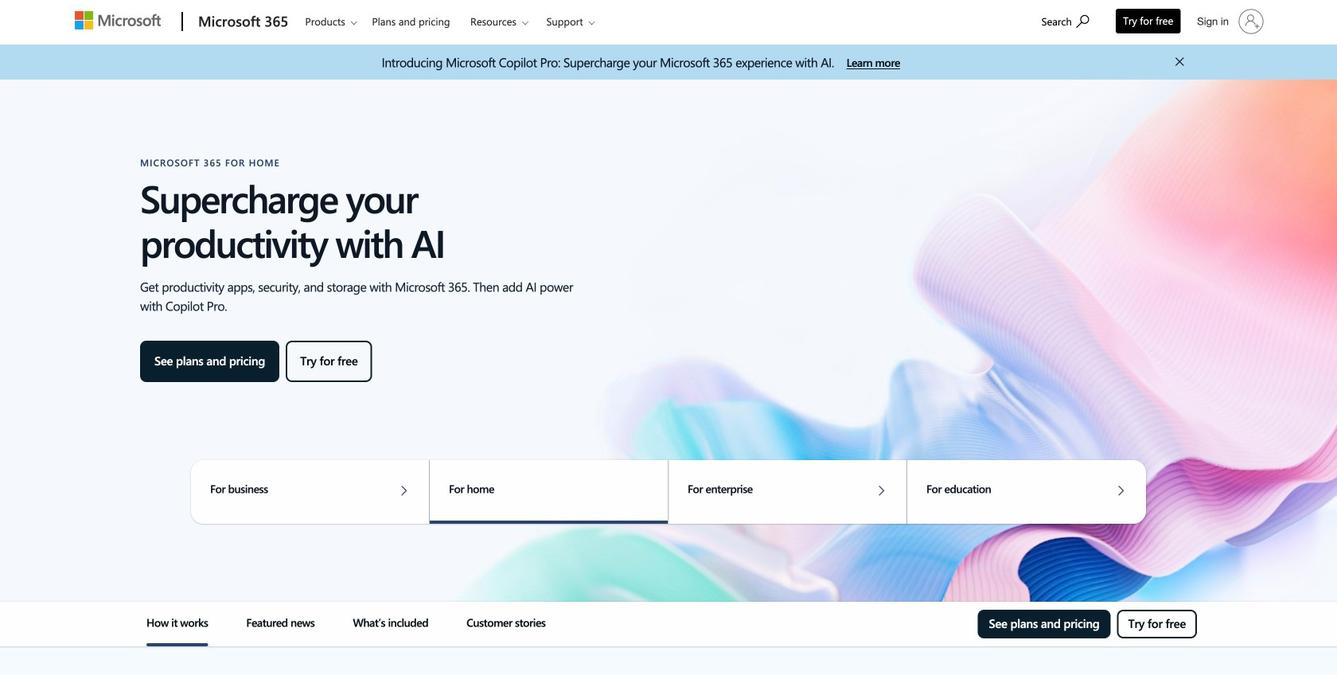 Task type: locate. For each thing, give the bounding box(es) containing it.
how it works image
[[146, 643, 208, 646]]

in page quick links element
[[73, 602, 1264, 646]]

alert
[[382, 53, 840, 72]]

None search field
[[1034, 2, 1105, 38]]



Task type: vqa. For each thing, say whether or not it's contained in the screenshot.
Support dropdown button
no



Task type: describe. For each thing, give the bounding box(es) containing it.
microsoft image
[[75, 11, 161, 29]]



